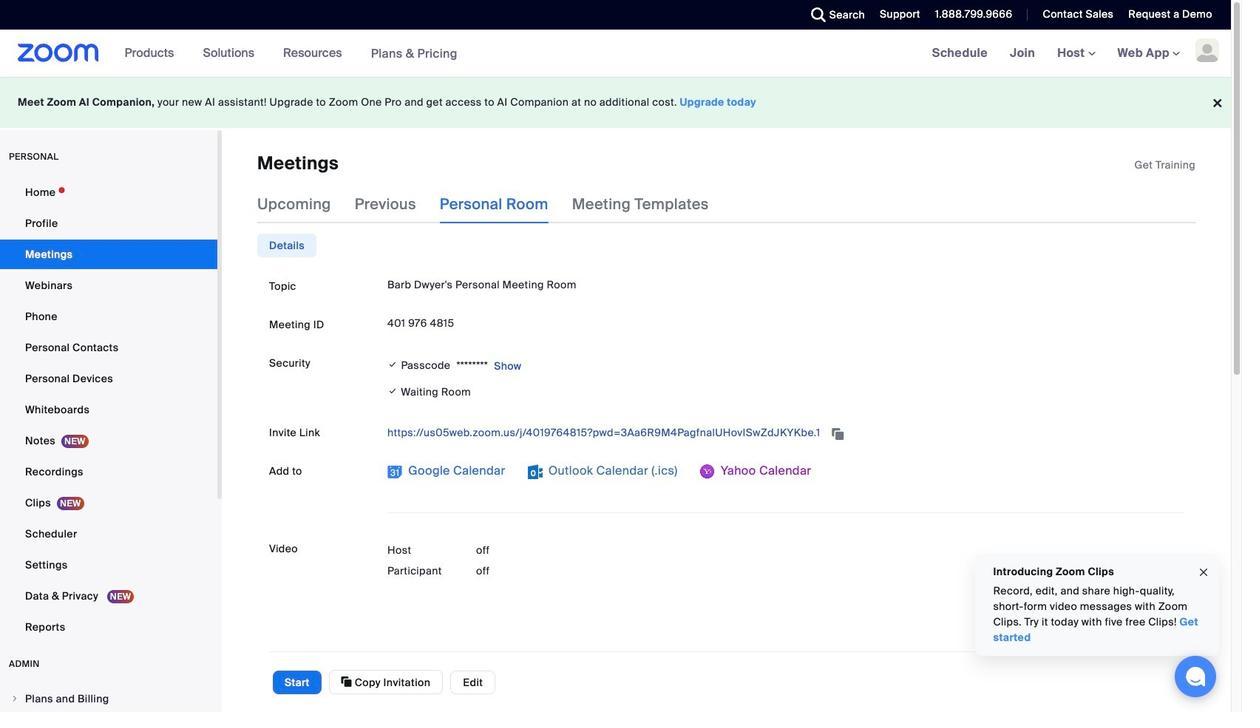Task type: describe. For each thing, give the bounding box(es) containing it.
zoom logo image
[[18, 44, 99, 62]]

2 checked image from the top
[[388, 384, 398, 400]]

product information navigation
[[114, 30, 469, 78]]

copy image
[[341, 675, 352, 689]]

add to yahoo calendar image
[[700, 465, 715, 480]]

close image
[[1198, 564, 1210, 581]]



Task type: vqa. For each thing, say whether or not it's contained in the screenshot.
Leave Feedback
no



Task type: locate. For each thing, give the bounding box(es) containing it.
checked image
[[388, 357, 398, 372], [388, 384, 398, 400]]

footer
[[0, 77, 1232, 128]]

application
[[1135, 158, 1196, 172]]

tab list
[[257, 234, 317, 258]]

add to google calendar image
[[388, 465, 402, 480]]

right image
[[10, 695, 19, 703]]

meetings navigation
[[921, 30, 1232, 78]]

personal menu menu
[[0, 178, 217, 644]]

copy url image
[[831, 429, 846, 439]]

menu item
[[0, 685, 217, 712]]

1 checked image from the top
[[388, 357, 398, 372]]

banner
[[0, 30, 1232, 78]]

1 vertical spatial checked image
[[388, 384, 398, 400]]

tab
[[257, 234, 317, 258]]

add to outlook calendar (.ics) image
[[528, 465, 543, 480]]

tabs of meeting tab list
[[257, 185, 733, 224]]

profile picture image
[[1196, 38, 1220, 62]]

open chat image
[[1186, 667, 1207, 687]]

0 vertical spatial checked image
[[388, 357, 398, 372]]



